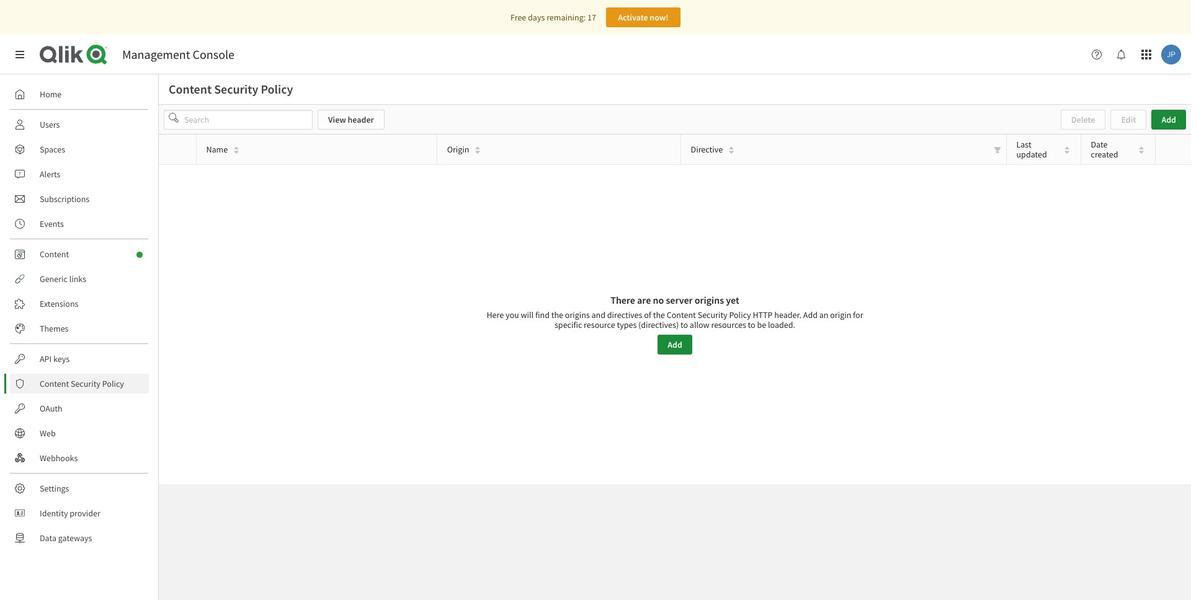 Task type: locate. For each thing, give the bounding box(es) containing it.
icon: caret-up element right origin
[[474, 145, 481, 151]]

and
[[592, 310, 605, 321]]

icon: caret-down image right the name
[[233, 149, 240, 156]]

content down server
[[667, 310, 696, 321]]

icon: caret-up image right the name
[[233, 145, 240, 151]]

icon: caret-down element right directive
[[728, 149, 735, 156]]

content security policy link
[[10, 374, 149, 394]]

specific
[[555, 319, 582, 331]]

extensions
[[40, 298, 78, 310]]

0 horizontal spatial policy
[[102, 378, 124, 390]]

themes link
[[10, 319, 149, 339]]

3 icon: caret-up image from the left
[[728, 145, 735, 151]]

of
[[644, 310, 651, 321]]

5 icon: caret-down element from the left
[[1138, 149, 1145, 156]]

2 vertical spatial add
[[668, 339, 682, 350]]

navigation pane element
[[0, 79, 158, 553]]

subscriptions link
[[10, 189, 149, 209]]

free
[[511, 12, 526, 23]]

3 icon: caret-down element from the left
[[728, 149, 735, 156]]

origins left yet
[[695, 294, 724, 306]]

icon: caret-up image
[[233, 145, 240, 151], [474, 145, 481, 151], [728, 145, 735, 151], [1063, 145, 1070, 151], [1138, 145, 1145, 151]]

icon: caret-down element for directive
[[728, 149, 735, 156]]

the right find at the bottom
[[551, 310, 563, 321]]

security
[[214, 81, 258, 97], [698, 310, 727, 321], [71, 378, 100, 390]]

webhooks link
[[10, 449, 149, 468]]

3 icon: caret-up element from the left
[[728, 145, 735, 151]]

1 vertical spatial add button
[[658, 335, 692, 355]]

icon: caret-down element left date in the top right of the page
[[1063, 149, 1070, 156]]

0 vertical spatial content security policy
[[169, 81, 293, 97]]

2 horizontal spatial add
[[1162, 114, 1176, 125]]

provider
[[70, 508, 100, 519]]

1 icon: caret-down image from the left
[[233, 149, 240, 156]]

1 vertical spatial policy
[[729, 310, 751, 321]]

oauth
[[40, 403, 62, 414]]

alerts
[[40, 169, 60, 180]]

1 horizontal spatial add button
[[1152, 110, 1186, 130]]

icon: caret-up element right date created
[[1138, 145, 1145, 151]]

policy
[[261, 81, 293, 97], [729, 310, 751, 321], [102, 378, 124, 390]]

4 icon: caret-up element from the left
[[1063, 145, 1070, 151]]

2 icon: caret-down image from the left
[[474, 149, 481, 156]]

policy inside navigation pane element
[[102, 378, 124, 390]]

icon: caret-down image left date in the top right of the page
[[1063, 149, 1070, 156]]

icon: caret-down image for date created
[[1138, 149, 1145, 156]]

2 horizontal spatial security
[[698, 310, 727, 321]]

to
[[680, 319, 688, 331], [748, 319, 755, 331]]

0 horizontal spatial security
[[71, 378, 100, 390]]

icon: caret-down element right the name
[[233, 149, 240, 156]]

content security policy up search text box
[[169, 81, 293, 97]]

icon: caret-down image right origin
[[474, 149, 481, 156]]

content security policy up oauth link
[[40, 378, 124, 390]]

0 horizontal spatial to
[[680, 319, 688, 331]]

icon: caret-down image right directive
[[728, 149, 735, 156]]

security up oauth link
[[71, 378, 100, 390]]

home link
[[10, 84, 149, 104]]

spaces link
[[10, 140, 149, 159]]

activate now!
[[618, 12, 669, 23]]

allow
[[690, 319, 709, 331]]

0 horizontal spatial content security policy
[[40, 378, 124, 390]]

Search text field
[[164, 110, 313, 130]]

icon: caret-down element right origin
[[474, 149, 481, 156]]

icon: caret-up element for date created
[[1138, 145, 1145, 151]]

icon: filter element
[[989, 135, 1006, 164]]

1 vertical spatial content security policy
[[40, 378, 124, 390]]

close sidebar menu image
[[15, 50, 25, 60]]

now!
[[650, 12, 669, 23]]

settings
[[40, 483, 69, 494]]

icon: caret-down image for origin
[[474, 149, 481, 156]]

0 horizontal spatial origins
[[565, 310, 590, 321]]

an
[[819, 310, 828, 321]]

settings link
[[10, 479, 149, 499]]

the right of
[[653, 310, 665, 321]]

icon: caret-down element right created
[[1138, 149, 1145, 156]]

icon: caret-up image for directive
[[728, 145, 735, 151]]

icon: caret-down image
[[233, 149, 240, 156], [474, 149, 481, 156], [728, 149, 735, 156], [1063, 149, 1070, 156], [1138, 149, 1145, 156]]

origins
[[695, 294, 724, 306], [565, 310, 590, 321]]

1 horizontal spatial origins
[[695, 294, 724, 306]]

there are no server origins yet here you will find the origins and directives of the content security policy http header. add an origin for specific resource types (directives) to allow resources to be loaded.
[[487, 294, 863, 331]]

0 vertical spatial policy
[[261, 81, 293, 97]]

1 horizontal spatial the
[[653, 310, 665, 321]]

4 icon: caret-down image from the left
[[1063, 149, 1070, 156]]

icon: caret-up element right the name
[[233, 145, 240, 151]]

icon: caret-up element for origin
[[474, 145, 481, 151]]

icon: caret-up element
[[233, 145, 240, 151], [474, 145, 481, 151], [728, 145, 735, 151], [1063, 145, 1070, 151], [1138, 145, 1145, 151]]

gateways
[[58, 533, 92, 544]]

0 horizontal spatial the
[[551, 310, 563, 321]]

api keys link
[[10, 349, 149, 369]]

1 vertical spatial add
[[803, 310, 818, 321]]

2 horizontal spatial policy
[[729, 310, 751, 321]]

last
[[1016, 139, 1031, 150]]

2 vertical spatial security
[[71, 378, 100, 390]]

0 horizontal spatial add button
[[658, 335, 692, 355]]

2 vertical spatial policy
[[102, 378, 124, 390]]

content security policy
[[169, 81, 293, 97], [40, 378, 124, 390]]

add
[[1162, 114, 1176, 125], [803, 310, 818, 321], [668, 339, 682, 350]]

add button
[[1152, 110, 1186, 130], [658, 335, 692, 355]]

content
[[169, 81, 212, 97], [40, 249, 69, 260], [667, 310, 696, 321], [40, 378, 69, 390]]

2 icon: caret-up element from the left
[[474, 145, 481, 151]]

policy down yet
[[729, 310, 751, 321]]

origin
[[830, 310, 851, 321]]

5 icon: caret-up element from the left
[[1138, 145, 1145, 151]]

icon: caret-up image right origin
[[474, 145, 481, 151]]

content inside the there are no server origins yet here you will find the origins and directives of the content security policy http header. add an origin for specific resource types (directives) to allow resources to be loaded.
[[667, 310, 696, 321]]

icon: caret-down element
[[233, 149, 240, 156], [474, 149, 481, 156], [728, 149, 735, 156], [1063, 149, 1070, 156], [1138, 149, 1145, 156]]

1 horizontal spatial security
[[214, 81, 258, 97]]

the
[[551, 310, 563, 321], [653, 310, 665, 321]]

types
[[617, 319, 637, 331]]

1 icon: caret-down element from the left
[[233, 149, 240, 156]]

4 icon: caret-up image from the left
[[1063, 145, 1070, 151]]

to left be
[[748, 319, 755, 331]]

policy up search text box
[[261, 81, 293, 97]]

policy up oauth link
[[102, 378, 124, 390]]

2 icon: caret-up image from the left
[[474, 145, 481, 151]]

api keys
[[40, 354, 70, 365]]

subscriptions
[[40, 194, 89, 205]]

1 horizontal spatial to
[[748, 319, 755, 331]]

keys
[[53, 354, 70, 365]]

1 horizontal spatial add
[[803, 310, 818, 321]]

0 vertical spatial add
[[1162, 114, 1176, 125]]

data gateways
[[40, 533, 92, 544]]

5 icon: caret-down image from the left
[[1138, 149, 1145, 156]]

webhooks
[[40, 453, 78, 464]]

name
[[206, 144, 228, 155]]

origins left and
[[565, 310, 590, 321]]

icon: caret-up image for last updated
[[1063, 145, 1070, 151]]

management
[[122, 47, 190, 62]]

home
[[40, 89, 62, 100]]

icon: caret-up image left date in the top right of the page
[[1063, 145, 1070, 151]]

icon: caret-up image right date created
[[1138, 145, 1145, 151]]

icon: caret-down image right created
[[1138, 149, 1145, 156]]

1 vertical spatial origins
[[565, 310, 590, 321]]

1 icon: caret-up image from the left
[[233, 145, 240, 151]]

security inside the there are no server origins yet here you will find the origins and directives of the content security policy http header. add an origin for specific resource types (directives) to allow resources to be loaded.
[[698, 310, 727, 321]]

5 icon: caret-up image from the left
[[1138, 145, 1145, 151]]

security down yet
[[698, 310, 727, 321]]

2 icon: caret-down element from the left
[[474, 149, 481, 156]]

1 vertical spatial security
[[698, 310, 727, 321]]

content down api keys at the bottom left of the page
[[40, 378, 69, 390]]

to left allow
[[680, 319, 688, 331]]

icon: caret-up image right directive
[[728, 145, 735, 151]]

add for top add button
[[1162, 114, 1176, 125]]

0 horizontal spatial add
[[668, 339, 682, 350]]

themes
[[40, 323, 69, 334]]

icon: caret-up element right directive
[[728, 145, 735, 151]]

icon: caret-up element left date in the top right of the page
[[1063, 145, 1070, 151]]

icon: caret-down element for origin
[[474, 149, 481, 156]]

icon: caret-down image for directive
[[728, 149, 735, 156]]

yet
[[726, 294, 739, 306]]

loaded.
[[768, 319, 795, 331]]

security up search text box
[[214, 81, 258, 97]]

3 icon: caret-down image from the left
[[728, 149, 735, 156]]

events
[[40, 218, 64, 230]]

0 vertical spatial origins
[[695, 294, 724, 306]]

4 icon: caret-down element from the left
[[1063, 149, 1070, 156]]

created
[[1091, 149, 1118, 160]]

1 icon: caret-up element from the left
[[233, 145, 240, 151]]

content security policy inside navigation pane element
[[40, 378, 124, 390]]

date
[[1091, 139, 1108, 150]]

identity
[[40, 508, 68, 519]]

icon: caret-up image for name
[[233, 145, 240, 151]]

icon: caret-down image for name
[[233, 149, 240, 156]]

server
[[666, 294, 693, 306]]

oauth link
[[10, 399, 149, 419]]

users link
[[10, 115, 149, 135]]

james peterson image
[[1161, 45, 1181, 65]]

free days remaining: 17
[[511, 12, 596, 23]]



Task type: vqa. For each thing, say whether or not it's contained in the screenshot.
Events
yes



Task type: describe. For each thing, give the bounding box(es) containing it.
data
[[40, 533, 56, 544]]

view
[[328, 114, 346, 125]]

you
[[506, 310, 519, 321]]

remaining:
[[547, 12, 586, 23]]

here
[[487, 310, 504, 321]]

new connector image
[[136, 252, 143, 258]]

console
[[193, 47, 234, 62]]

icon: caret-up element for last updated
[[1063, 145, 1070, 151]]

2 the from the left
[[653, 310, 665, 321]]

directives
[[607, 310, 642, 321]]

view header
[[328, 114, 374, 125]]

icon: caret-down element for date created
[[1138, 149, 1145, 156]]

identity provider
[[40, 508, 100, 519]]

header
[[348, 114, 374, 125]]

management console element
[[122, 47, 234, 62]]

events link
[[10, 214, 149, 234]]

resources
[[711, 319, 746, 331]]

add inside the there are no server origins yet here you will find the origins and directives of the content security policy http header. add an origin for specific resource types (directives) to allow resources to be loaded.
[[803, 310, 818, 321]]

management console
[[122, 47, 234, 62]]

icon: caret-up image for date created
[[1138, 145, 1145, 151]]

will
[[521, 310, 534, 321]]

1 horizontal spatial content security policy
[[169, 81, 293, 97]]

be
[[757, 319, 766, 331]]

2 to from the left
[[748, 319, 755, 331]]

spaces
[[40, 144, 65, 155]]

add for the left add button
[[668, 339, 682, 350]]

icon: caret-up element for directive
[[728, 145, 735, 151]]

web link
[[10, 424, 149, 444]]

1 the from the left
[[551, 310, 563, 321]]

icon: filter image
[[993, 146, 1001, 154]]

last updated
[[1016, 139, 1047, 160]]

origin
[[447, 144, 469, 155]]

there
[[611, 294, 635, 306]]

find
[[535, 310, 550, 321]]

icon: caret-up element for name
[[233, 145, 240, 151]]

1 horizontal spatial policy
[[261, 81, 293, 97]]

resource
[[584, 319, 615, 331]]

content up generic
[[40, 249, 69, 260]]

policy inside the there are no server origins yet here you will find the origins and directives of the content security policy http header. add an origin for specific resource types (directives) to allow resources to be loaded.
[[729, 310, 751, 321]]

content link
[[10, 244, 149, 264]]

no
[[653, 294, 664, 306]]

directive
[[691, 144, 723, 155]]

view header button
[[318, 110, 384, 130]]

days
[[528, 12, 545, 23]]

data gateways link
[[10, 529, 149, 548]]

0 vertical spatial security
[[214, 81, 258, 97]]

icon: caret-down element for name
[[233, 149, 240, 156]]

security inside content security policy link
[[71, 378, 100, 390]]

generic
[[40, 274, 68, 285]]

content down the management console element on the top of the page
[[169, 81, 212, 97]]

links
[[69, 274, 86, 285]]

updated
[[1016, 149, 1047, 160]]

icon: caret-down image for last updated
[[1063, 149, 1070, 156]]

http
[[753, 310, 773, 321]]

users
[[40, 119, 60, 130]]

web
[[40, 428, 56, 439]]

activate now! link
[[606, 7, 680, 27]]

icon: caret-up image for origin
[[474, 145, 481, 151]]

api
[[40, 354, 52, 365]]

header.
[[774, 310, 801, 321]]

are
[[637, 294, 651, 306]]

identity provider link
[[10, 504, 149, 524]]

for
[[853, 310, 863, 321]]

0 vertical spatial add button
[[1152, 110, 1186, 130]]

date created
[[1091, 139, 1118, 160]]

(directives)
[[638, 319, 679, 331]]

generic links
[[40, 274, 86, 285]]

activate
[[618, 12, 648, 23]]

alerts link
[[10, 164, 149, 184]]

extensions link
[[10, 294, 149, 314]]

icon: caret-down element for last updated
[[1063, 149, 1070, 156]]

17
[[587, 12, 596, 23]]

generic links link
[[10, 269, 149, 289]]

1 to from the left
[[680, 319, 688, 331]]



